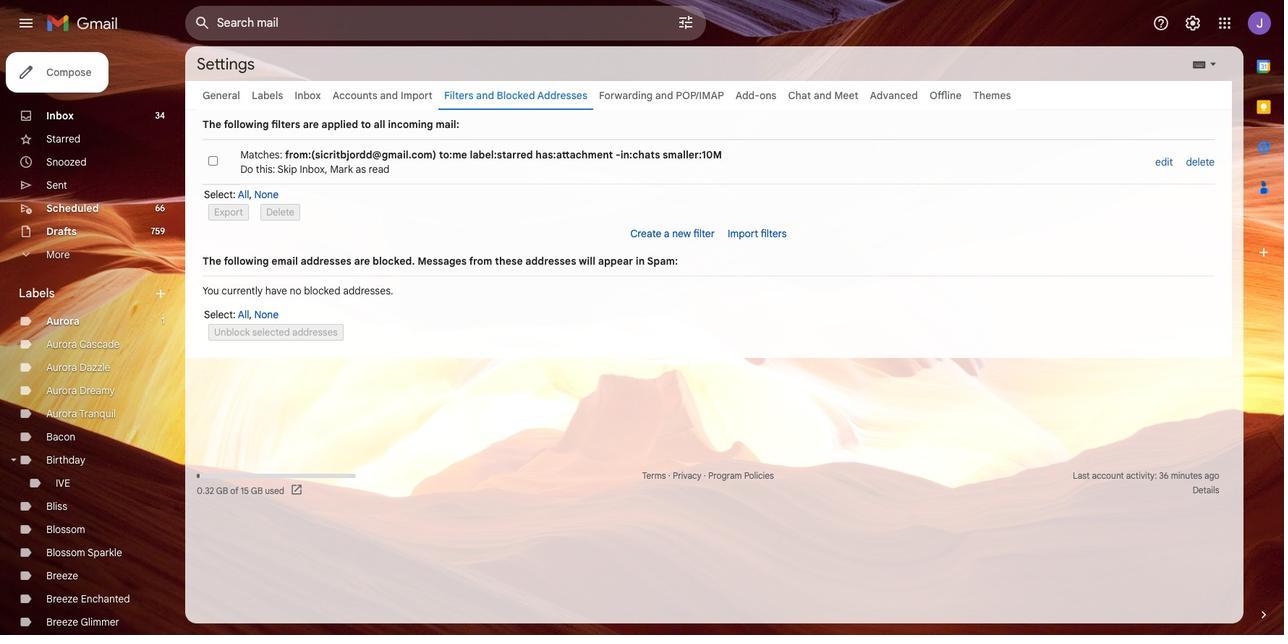 Task type: vqa. For each thing, say whether or not it's contained in the screenshot.
3rd the Turn from the top
no



Task type: describe. For each thing, give the bounding box(es) containing it.
following for filters
[[224, 118, 269, 131]]

starred
[[46, 132, 81, 145]]

themes link
[[974, 89, 1011, 102]]

Search mail text field
[[217, 16, 637, 30]]

program
[[708, 470, 742, 481]]

breeze glimmer
[[46, 616, 119, 629]]

aurora for aurora cascade
[[46, 338, 77, 351]]

used
[[265, 485, 284, 496]]

1 gb from the left
[[216, 485, 228, 496]]

enchanted
[[81, 593, 130, 606]]

bacon
[[46, 431, 75, 444]]

in:chats
[[621, 148, 660, 161]]

addresses inside select: all , none unblock selected addresses
[[292, 326, 338, 338]]

select: all , none unblock selected addresses
[[204, 308, 338, 338]]

1 · from the left
[[669, 470, 671, 481]]

0.32
[[197, 485, 214, 496]]

import filters
[[728, 227, 787, 240]]

starred link
[[46, 132, 81, 145]]

meet
[[835, 89, 859, 102]]

in
[[636, 254, 645, 267]]

1 horizontal spatial inbox link
[[295, 89, 321, 102]]

1 vertical spatial inbox link
[[46, 109, 74, 122]]

the for the following email addresses are blocked. messages from these addresses will appear in spam:
[[203, 254, 222, 267]]

select input tool image
[[1209, 58, 1218, 69]]

scheduled link
[[46, 202, 99, 215]]

36
[[1160, 470, 1169, 481]]

offline
[[930, 89, 962, 102]]

mark
[[330, 163, 353, 176]]

ive link
[[56, 477, 70, 490]]

label:starred
[[470, 148, 533, 161]]

0 horizontal spatial filters
[[271, 118, 300, 131]]

drafts link
[[46, 225, 77, 238]]

labels heading
[[19, 287, 153, 301]]

and for chat
[[814, 89, 832, 102]]

create a new filter link
[[631, 227, 715, 240]]

chat and meet link
[[788, 89, 859, 102]]

details link
[[1193, 485, 1220, 496]]

compose
[[46, 66, 92, 79]]

footer containing terms
[[185, 469, 1232, 498]]

mail:
[[436, 118, 459, 131]]

aurora tranquil link
[[46, 407, 116, 420]]

labels link
[[252, 89, 283, 102]]

accounts and import
[[333, 89, 433, 102]]

minutes
[[1171, 470, 1203, 481]]

select: for select: all , none unblock selected addresses
[[204, 308, 236, 321]]

more button
[[0, 243, 174, 266]]

matches: from:(sicritbjordd@gmail.com) to:me label:starred has:attachment -in:chats smaller:10m do this: skip inbox, mark as read
[[240, 148, 722, 176]]

matches:
[[240, 148, 282, 161]]

aurora for aurora dreamy
[[46, 384, 77, 397]]

aurora tranquil
[[46, 407, 116, 420]]

last account activity: 36 minutes ago details
[[1073, 470, 1220, 496]]

a
[[664, 227, 670, 240]]

glimmer
[[81, 616, 119, 629]]

15
[[241, 485, 249, 496]]

addresses
[[538, 89, 588, 102]]

new
[[672, 227, 691, 240]]

0.32 gb of 15 gb used
[[197, 485, 284, 496]]

bliss
[[46, 500, 67, 513]]

email
[[272, 254, 298, 267]]

aurora for aurora link
[[46, 315, 80, 328]]

inbox inside labels navigation
[[46, 109, 74, 122]]

aurora link
[[46, 315, 80, 328]]

gmail image
[[46, 9, 125, 38]]

list item containing matches:
[[203, 140, 1215, 184]]

dazzle
[[80, 361, 110, 374]]

birthday
[[46, 454, 85, 467]]

chat
[[788, 89, 811, 102]]

breeze for breeze glimmer
[[46, 616, 78, 629]]

0 vertical spatial are
[[303, 118, 319, 131]]

, for select: all , none
[[249, 188, 252, 201]]

pop/imap
[[676, 89, 724, 102]]

breeze enchanted
[[46, 593, 130, 606]]

the following email addresses are blocked. messages from these addresses will appear in spam:
[[203, 254, 678, 267]]

you
[[203, 284, 219, 297]]

breeze for breeze link
[[46, 570, 78, 583]]

none for select: all , none unblock selected addresses
[[254, 308, 279, 321]]

blocked
[[497, 89, 535, 102]]

from:(sicritbjordd@gmail.com)
[[285, 148, 437, 161]]

aurora cascade link
[[46, 338, 120, 351]]

to:me
[[439, 148, 467, 161]]

blossom for blossom link
[[46, 523, 85, 536]]

appear
[[598, 254, 633, 267]]

program policies link
[[708, 470, 774, 481]]

cascade
[[79, 338, 120, 351]]

delete
[[1186, 156, 1215, 169]]

more
[[46, 248, 70, 261]]

aurora cascade
[[46, 338, 120, 351]]

activity:
[[1127, 470, 1157, 481]]

this:
[[256, 163, 275, 176]]

do
[[240, 163, 253, 176]]

filters and blocked addresses
[[444, 89, 588, 102]]

blossom sparkle
[[46, 546, 122, 559]]

sent link
[[46, 179, 67, 192]]

all link for 1st none link from the top of the page
[[238, 188, 249, 201]]

all for select: all , none unblock selected addresses
[[238, 308, 249, 321]]

ago
[[1205, 470, 1220, 481]]

privacy
[[673, 470, 702, 481]]

add-
[[736, 89, 760, 102]]



Task type: locate. For each thing, give the bounding box(es) containing it.
gb
[[216, 485, 228, 496], [251, 485, 263, 496]]

spam:
[[647, 254, 678, 267]]

policies
[[744, 470, 774, 481]]

0 horizontal spatial labels
[[19, 287, 55, 301]]

1 vertical spatial none
[[254, 308, 279, 321]]

inbox link up the following filters are applied to all incoming mail:
[[295, 89, 321, 102]]

export button
[[208, 204, 249, 220]]

34
[[155, 110, 165, 121]]

all link up export
[[238, 188, 249, 201]]

account
[[1092, 470, 1124, 481]]

none up the "selected"
[[254, 308, 279, 321]]

last
[[1073, 470, 1090, 481]]

advanced link
[[870, 89, 918, 102]]

none for select: all , none
[[254, 188, 279, 201]]

2 gb from the left
[[251, 485, 263, 496]]

search mail image
[[190, 10, 216, 36]]

inbox,
[[300, 163, 328, 176]]

2 following from the top
[[224, 254, 269, 267]]

1 vertical spatial all
[[238, 308, 249, 321]]

chat and meet
[[788, 89, 859, 102]]

create a new filter
[[631, 227, 715, 240]]

3 and from the left
[[656, 89, 674, 102]]

the
[[203, 118, 222, 131], [203, 254, 222, 267]]

2 all from the top
[[238, 308, 249, 321]]

addresses left "will"
[[526, 254, 576, 267]]

all for select: all , none
[[238, 188, 249, 201]]

aurora down aurora dazzle
[[46, 384, 77, 397]]

labels right general link
[[252, 89, 283, 102]]

0 vertical spatial all link
[[238, 188, 249, 201]]

2 the from the top
[[203, 254, 222, 267]]

breeze enchanted link
[[46, 593, 130, 606]]

2 vertical spatial breeze
[[46, 616, 78, 629]]

0 horizontal spatial inbox
[[46, 109, 74, 122]]

all
[[238, 188, 249, 201], [238, 308, 249, 321]]

addresses up blocked
[[301, 254, 352, 267]]

1 and from the left
[[380, 89, 398, 102]]

aurora dreamy
[[46, 384, 115, 397]]

blossom
[[46, 523, 85, 536], [46, 546, 85, 559]]

filters down labels link
[[271, 118, 300, 131]]

following up currently
[[224, 254, 269, 267]]

1 the from the top
[[203, 118, 222, 131]]

none up delete
[[254, 188, 279, 201]]

currently
[[222, 284, 263, 297]]

create
[[631, 227, 662, 240]]

0 vertical spatial ,
[[249, 188, 252, 201]]

unblock
[[214, 326, 250, 338]]

0 horizontal spatial ·
[[669, 470, 671, 481]]

aurora dazzle link
[[46, 361, 110, 374]]

1 vertical spatial blossom
[[46, 546, 85, 559]]

inbox up the following filters are applied to all incoming mail:
[[295, 89, 321, 102]]

1 vertical spatial select:
[[204, 308, 236, 321]]

, for select: all , none unblock selected addresses
[[249, 308, 252, 321]]

general
[[203, 89, 240, 102]]

aurora up aurora cascade on the left bottom
[[46, 315, 80, 328]]

and right filters
[[476, 89, 494, 102]]

all up export
[[238, 188, 249, 201]]

1 horizontal spatial import
[[728, 227, 759, 240]]

all inside select: all , none unblock selected addresses
[[238, 308, 249, 321]]

2 blossom from the top
[[46, 546, 85, 559]]

inbox
[[295, 89, 321, 102], [46, 109, 74, 122]]

footer
[[185, 469, 1232, 498]]

0 horizontal spatial gb
[[216, 485, 228, 496]]

1 vertical spatial labels
[[19, 287, 55, 301]]

general link
[[203, 89, 240, 102]]

, down currently
[[249, 308, 252, 321]]

none link up delete
[[254, 188, 279, 201]]

·
[[669, 470, 671, 481], [704, 470, 706, 481]]

and for filters
[[476, 89, 494, 102]]

2 none from the top
[[254, 308, 279, 321]]

1 aurora from the top
[[46, 315, 80, 328]]

4 and from the left
[[814, 89, 832, 102]]

breeze down the breeze enchanted
[[46, 616, 78, 629]]

themes
[[974, 89, 1011, 102]]

are left applied at the top left of page
[[303, 118, 319, 131]]

all link
[[238, 188, 249, 201], [238, 308, 249, 321]]

0 vertical spatial filters
[[271, 118, 300, 131]]

select: for select: all , none
[[204, 188, 236, 201]]

import up incoming
[[401, 89, 433, 102]]

aurora up bacon
[[46, 407, 77, 420]]

None checkbox
[[208, 156, 218, 166]]

1 vertical spatial none link
[[254, 308, 279, 321]]

blossom down blossom link
[[46, 546, 85, 559]]

following up matches:
[[224, 118, 269, 131]]

labels navigation
[[0, 46, 185, 635]]

read
[[369, 163, 390, 176]]

1 horizontal spatial labels
[[252, 89, 283, 102]]

and left pop/imap
[[656, 89, 674, 102]]

breeze down breeze link
[[46, 593, 78, 606]]

from
[[469, 254, 492, 267]]

gb right 15
[[251, 485, 263, 496]]

1 blossom from the top
[[46, 523, 85, 536]]

labels up aurora link
[[19, 287, 55, 301]]

bacon link
[[46, 431, 75, 444]]

0 vertical spatial import
[[401, 89, 433, 102]]

inbox link up 'starred' link
[[46, 109, 74, 122]]

smaller:10m
[[663, 148, 722, 161]]

aurora dazzle
[[46, 361, 110, 374]]

1 vertical spatial are
[[354, 254, 370, 267]]

1 vertical spatial filters
[[761, 227, 787, 240]]

breeze down 'blossom sparkle' link
[[46, 570, 78, 583]]

forwarding
[[599, 89, 653, 102]]

snoozed link
[[46, 156, 87, 169]]

blossom down bliss 'link'
[[46, 523, 85, 536]]

follow link to manage storage image
[[290, 483, 305, 498]]

,
[[249, 188, 252, 201], [249, 308, 252, 321]]

1 vertical spatial inbox
[[46, 109, 74, 122]]

and up all
[[380, 89, 398, 102]]

these
[[495, 254, 523, 267]]

2 aurora from the top
[[46, 338, 77, 351]]

blossom sparkle link
[[46, 546, 122, 559]]

aurora for aurora tranquil
[[46, 407, 77, 420]]

and for forwarding
[[656, 89, 674, 102]]

1 none from the top
[[254, 188, 279, 201]]

all link up unblock
[[238, 308, 249, 321]]

all link for 1st none link from the bottom
[[238, 308, 249, 321]]

breeze link
[[46, 570, 78, 583]]

0 horizontal spatial are
[[303, 118, 319, 131]]

0 vertical spatial labels
[[252, 89, 283, 102]]

3 aurora from the top
[[46, 361, 77, 374]]

aurora up aurora dreamy
[[46, 361, 77, 374]]

following for email
[[224, 254, 269, 267]]

2 , from the top
[[249, 308, 252, 321]]

1 horizontal spatial ·
[[704, 470, 706, 481]]

1 horizontal spatial are
[[354, 254, 370, 267]]

0 vertical spatial none
[[254, 188, 279, 201]]

filters
[[444, 89, 474, 102]]

0 vertical spatial select:
[[204, 188, 236, 201]]

edit link
[[1156, 156, 1173, 169]]

select: up export button
[[204, 188, 236, 201]]

1 none link from the top
[[254, 188, 279, 201]]

inbox link
[[295, 89, 321, 102], [46, 109, 74, 122]]

labels inside navigation
[[19, 287, 55, 301]]

tab list
[[1244, 46, 1285, 583]]

1 vertical spatial the
[[203, 254, 222, 267]]

0 horizontal spatial import
[[401, 89, 433, 102]]

import right the filter
[[728, 227, 759, 240]]

delete
[[266, 206, 294, 218]]

0 vertical spatial inbox link
[[295, 89, 321, 102]]

1 , from the top
[[249, 188, 252, 201]]

breeze glimmer link
[[46, 616, 119, 629]]

support image
[[1153, 14, 1170, 32]]

0 vertical spatial inbox
[[295, 89, 321, 102]]

select: all , none
[[204, 188, 279, 201]]

import
[[401, 89, 433, 102], [728, 227, 759, 240]]

1 horizontal spatial gb
[[251, 485, 263, 496]]

all
[[374, 118, 385, 131]]

1 select: from the top
[[204, 188, 236, 201]]

1 vertical spatial all link
[[238, 308, 249, 321]]

dreamy
[[80, 384, 115, 397]]

labels for labels link
[[252, 89, 283, 102]]

sparkle
[[87, 546, 122, 559]]

1 all link from the top
[[238, 188, 249, 201]]

scheduled
[[46, 202, 99, 215]]

filters right the filter
[[761, 227, 787, 240]]

1 horizontal spatial filters
[[761, 227, 787, 240]]

0 vertical spatial the
[[203, 118, 222, 131]]

and right chat
[[814, 89, 832, 102]]

blossom for blossom sparkle
[[46, 546, 85, 559]]

2 breeze from the top
[[46, 593, 78, 606]]

0 vertical spatial breeze
[[46, 570, 78, 583]]

accounts
[[333, 89, 378, 102]]

select:
[[204, 188, 236, 201], [204, 308, 236, 321]]

1 vertical spatial following
[[224, 254, 269, 267]]

none
[[254, 188, 279, 201], [254, 308, 279, 321]]

no
[[290, 284, 302, 297]]

delete button
[[261, 204, 300, 220]]

bliss link
[[46, 500, 67, 513]]

as
[[356, 163, 366, 176]]

1 vertical spatial ,
[[249, 308, 252, 321]]

2 · from the left
[[704, 470, 706, 481]]

the for the following filters are applied to all incoming mail:
[[203, 118, 222, 131]]

3 breeze from the top
[[46, 616, 78, 629]]

and for accounts
[[380, 89, 398, 102]]

import filters link
[[728, 227, 787, 240]]

1 following from the top
[[224, 118, 269, 131]]

1
[[162, 316, 165, 326]]

add-ons
[[736, 89, 777, 102]]

5 aurora from the top
[[46, 407, 77, 420]]

the down the 'general'
[[203, 118, 222, 131]]

snoozed
[[46, 156, 87, 169]]

tranquil
[[79, 407, 116, 420]]

1 breeze from the top
[[46, 570, 78, 583]]

select: up unblock
[[204, 308, 236, 321]]

ons
[[760, 89, 777, 102]]

1 vertical spatial breeze
[[46, 593, 78, 606]]

aurora for aurora dazzle
[[46, 361, 77, 374]]

0 vertical spatial all
[[238, 188, 249, 201]]

none link up the "selected"
[[254, 308, 279, 321]]

· right privacy link
[[704, 470, 706, 481]]

2 select: from the top
[[204, 308, 236, 321]]

0 vertical spatial following
[[224, 118, 269, 131]]

0 vertical spatial blossom
[[46, 523, 85, 536]]

are up the addresses.
[[354, 254, 370, 267]]

settings
[[197, 54, 255, 73]]

all up unblock
[[238, 308, 249, 321]]

2 none link from the top
[[254, 308, 279, 321]]

list item
[[203, 140, 1215, 184]]

addresses.
[[343, 284, 393, 297]]

1 all from the top
[[238, 188, 249, 201]]

inbox up 'starred' link
[[46, 109, 74, 122]]

gb left of
[[216, 485, 228, 496]]

0 vertical spatial none link
[[254, 188, 279, 201]]

-
[[616, 148, 621, 161]]

compose button
[[6, 52, 109, 93]]

1 horizontal spatial inbox
[[295, 89, 321, 102]]

addresses down blocked
[[292, 326, 338, 338]]

privacy link
[[673, 470, 702, 481]]

select: inside select: all , none unblock selected addresses
[[204, 308, 236, 321]]

messages
[[418, 254, 467, 267]]

forwarding and pop/imap
[[599, 89, 724, 102]]

1 vertical spatial import
[[728, 227, 759, 240]]

terms · privacy · program policies
[[642, 470, 774, 481]]

the up 'you'
[[203, 254, 222, 267]]

aurora
[[46, 315, 80, 328], [46, 338, 77, 351], [46, 361, 77, 374], [46, 384, 77, 397], [46, 407, 77, 420]]

settings image
[[1185, 14, 1202, 32]]

aurora down aurora link
[[46, 338, 77, 351]]

none inside select: all , none unblock selected addresses
[[254, 308, 279, 321]]

incoming
[[388, 118, 433, 131]]

blocked
[[304, 284, 341, 297]]

4 aurora from the top
[[46, 384, 77, 397]]

filter
[[694, 227, 715, 240]]

advanced search options image
[[672, 8, 701, 37]]

None search field
[[185, 6, 706, 41]]

0 horizontal spatial inbox link
[[46, 109, 74, 122]]

main menu image
[[17, 14, 35, 32]]

delete link
[[1186, 156, 1215, 169]]

66
[[155, 203, 165, 213]]

, inside select: all , none unblock selected addresses
[[249, 308, 252, 321]]

2 all link from the top
[[238, 308, 249, 321]]

labels for labels heading in the top left of the page
[[19, 287, 55, 301]]

· right terms link at the right bottom of page
[[669, 470, 671, 481]]

breeze for breeze enchanted
[[46, 593, 78, 606]]

2 and from the left
[[476, 89, 494, 102]]

following
[[224, 118, 269, 131], [224, 254, 269, 267]]

, down do
[[249, 188, 252, 201]]



